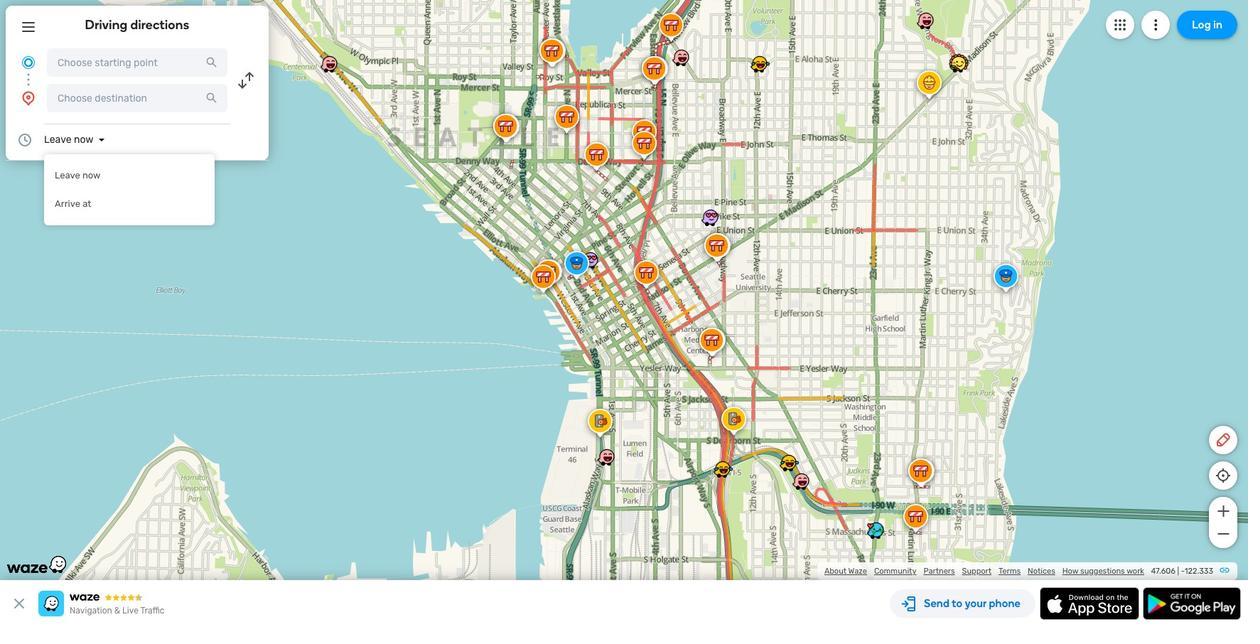 Task type: describe. For each thing, give the bounding box(es) containing it.
terms
[[999, 567, 1021, 576]]

current location image
[[20, 54, 37, 71]]

pencil image
[[1215, 432, 1232, 449]]

notices link
[[1028, 567, 1056, 576]]

zoom out image
[[1215, 525, 1232, 542]]

0 vertical spatial now
[[74, 134, 93, 146]]

about waze link
[[825, 567, 867, 576]]

clock image
[[16, 132, 33, 149]]

47.606
[[1151, 567, 1176, 576]]

suggestions
[[1081, 567, 1125, 576]]

traffic
[[140, 606, 164, 616]]

notices
[[1028, 567, 1056, 576]]

now inside option
[[82, 170, 101, 181]]

terms link
[[999, 567, 1021, 576]]

partners link
[[924, 567, 955, 576]]

location image
[[20, 90, 37, 107]]

about waze community partners support terms notices how suggestions work 47.606 | -122.333
[[825, 567, 1213, 576]]

leave now inside leave now option
[[55, 170, 101, 181]]

community
[[874, 567, 917, 576]]

directions
[[130, 17, 189, 33]]

how suggestions work link
[[1063, 567, 1145, 576]]

about
[[825, 567, 847, 576]]

0 vertical spatial leave
[[44, 134, 71, 146]]

arrive at
[[55, 198, 91, 209]]

leave inside leave now option
[[55, 170, 80, 181]]

&
[[114, 606, 120, 616]]

arrive
[[55, 198, 80, 209]]

support link
[[962, 567, 992, 576]]



Task type: locate. For each thing, give the bounding box(es) containing it.
at
[[83, 198, 91, 209]]

leave now
[[44, 134, 93, 146], [55, 170, 101, 181]]

navigation
[[70, 606, 112, 616]]

x image
[[11, 595, 28, 612]]

link image
[[1219, 564, 1231, 576]]

Choose destination text field
[[47, 84, 227, 112]]

live
[[122, 606, 139, 616]]

zoom in image
[[1215, 503, 1232, 520]]

driving
[[85, 17, 128, 33]]

leave right clock icon
[[44, 134, 71, 146]]

1 vertical spatial leave now
[[55, 170, 101, 181]]

leave
[[44, 134, 71, 146], [55, 170, 80, 181]]

leave now option
[[44, 161, 215, 190]]

leave now right clock icon
[[44, 134, 93, 146]]

community link
[[874, 567, 917, 576]]

how
[[1063, 567, 1079, 576]]

arrive at option
[[44, 190, 215, 218]]

leave now up arrive at
[[55, 170, 101, 181]]

now
[[74, 134, 93, 146], [82, 170, 101, 181]]

work
[[1127, 567, 1145, 576]]

Choose starting point text field
[[47, 48, 227, 77]]

waze
[[849, 567, 867, 576]]

1 vertical spatial now
[[82, 170, 101, 181]]

122.333
[[1185, 567, 1213, 576]]

|
[[1178, 567, 1179, 576]]

support
[[962, 567, 992, 576]]

leave up the 'arrive'
[[55, 170, 80, 181]]

1 vertical spatial leave
[[55, 170, 80, 181]]

driving directions
[[85, 17, 189, 33]]

0 vertical spatial leave now
[[44, 134, 93, 146]]

navigation & live traffic
[[70, 606, 164, 616]]

now up leave now option
[[74, 134, 93, 146]]

partners
[[924, 567, 955, 576]]

-
[[1181, 567, 1185, 576]]

now up at
[[82, 170, 101, 181]]



Task type: vqa. For each thing, say whether or not it's contained in the screenshot.
bottommost Leave Now
yes



